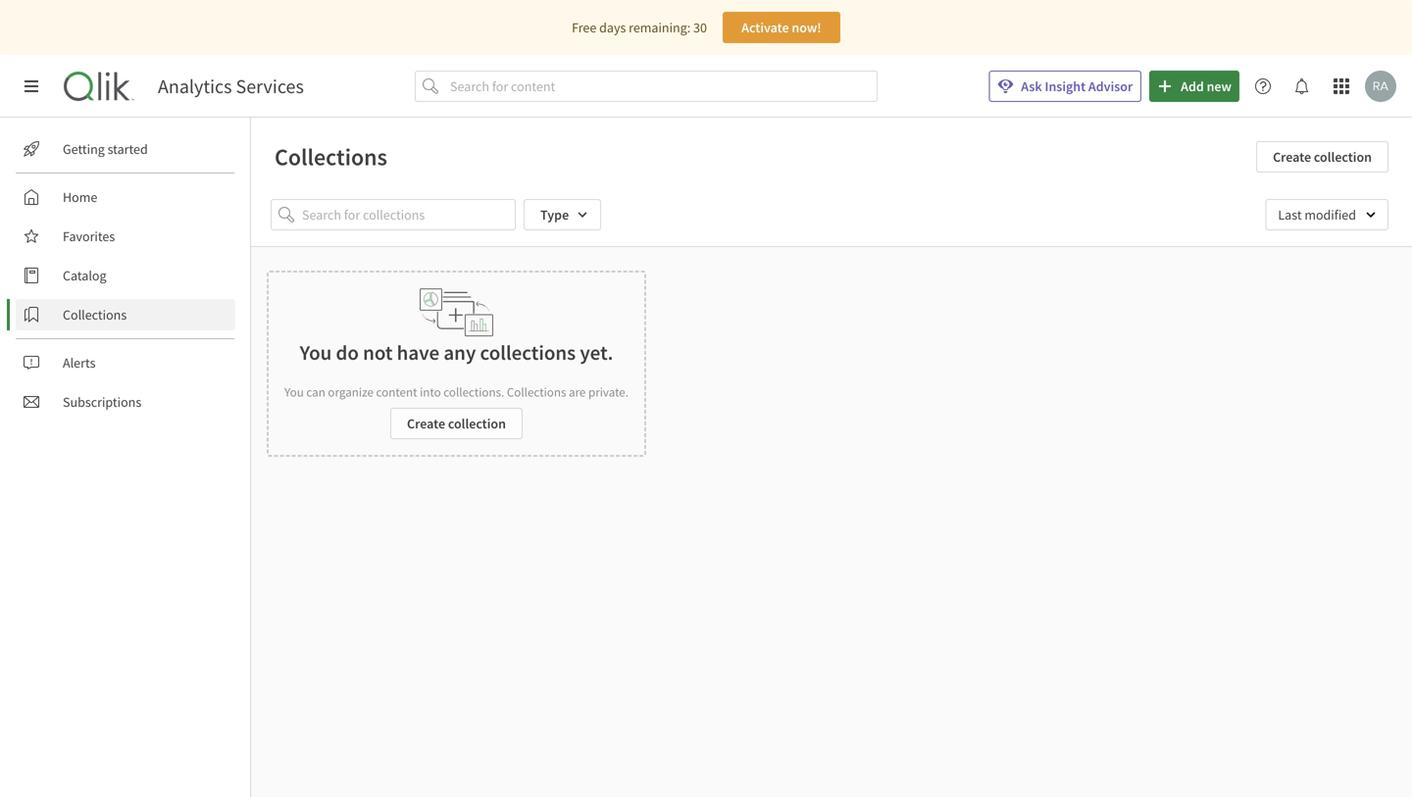 Task type: describe. For each thing, give the bounding box(es) containing it.
Search for collections text field
[[302, 199, 516, 231]]

close sidebar menu image
[[24, 78, 39, 94]]

0 vertical spatial create
[[1274, 148, 1312, 166]]

add new
[[1181, 78, 1232, 95]]

0 horizontal spatial create
[[407, 415, 445, 433]]

have
[[397, 340, 440, 365]]

1 horizontal spatial create collection button
[[1257, 141, 1389, 173]]

home
[[63, 188, 97, 206]]

do
[[336, 340, 359, 365]]

0 horizontal spatial collection
[[448, 415, 506, 433]]

analytics services
[[158, 74, 304, 99]]

navigation pane element
[[0, 126, 250, 426]]

not
[[363, 340, 393, 365]]

any
[[444, 340, 476, 365]]

collections inside create collection element
[[507, 384, 567, 400]]

collections
[[480, 340, 576, 365]]

advisor
[[1089, 78, 1133, 95]]

activate now! link
[[723, 12, 841, 43]]

ruby anderson image
[[1366, 71, 1397, 102]]

you for you can organize content into collections. collections are private.
[[285, 384, 304, 400]]

Last modified field
[[1266, 199, 1389, 231]]

favorites link
[[16, 221, 235, 252]]

remaining:
[[629, 19, 691, 36]]

organize
[[328, 384, 374, 400]]

Search for content text field
[[446, 71, 878, 102]]

services
[[236, 74, 304, 99]]

type button
[[524, 199, 602, 231]]

getting started link
[[16, 133, 235, 165]]

free days remaining: 30
[[572, 19, 707, 36]]

activate
[[742, 19, 789, 36]]

collections.
[[444, 384, 505, 400]]

now!
[[792, 19, 822, 36]]

content
[[376, 384, 417, 400]]

can
[[306, 384, 326, 400]]

alerts
[[63, 354, 96, 372]]

ask
[[1022, 78, 1043, 95]]

are
[[569, 384, 586, 400]]

ask insight advisor button
[[989, 71, 1142, 102]]

into
[[420, 384, 441, 400]]

0 horizontal spatial create collection
[[407, 415, 506, 433]]

subscriptions link
[[16, 387, 235, 418]]



Task type: vqa. For each thing, say whether or not it's contained in the screenshot.
main content
no



Task type: locate. For each thing, give the bounding box(es) containing it.
0 horizontal spatial create collection button
[[391, 408, 523, 440]]

analytics services element
[[158, 74, 304, 99]]

0 vertical spatial collections
[[275, 142, 387, 172]]

create collection down you can organize content into collections. collections are private.
[[407, 415, 506, 433]]

collections down collections
[[507, 384, 567, 400]]

collections inside navigation pane element
[[63, 306, 127, 324]]

you left can
[[285, 384, 304, 400]]

you
[[300, 340, 332, 365], [285, 384, 304, 400]]

collections
[[275, 142, 387, 172], [63, 306, 127, 324], [507, 384, 567, 400]]

1 horizontal spatial collection
[[1315, 148, 1373, 166]]

create collection button
[[1257, 141, 1389, 173], [391, 408, 523, 440]]

modified
[[1305, 206, 1357, 224]]

0 vertical spatial create collection button
[[1257, 141, 1389, 173]]

yet.
[[580, 340, 614, 365]]

1 horizontal spatial create
[[1274, 148, 1312, 166]]

started
[[108, 140, 148, 158]]

getting
[[63, 140, 105, 158]]

analytics
[[158, 74, 232, 99]]

1 vertical spatial you
[[285, 384, 304, 400]]

create collection up last modified field
[[1274, 148, 1373, 166]]

type
[[541, 206, 569, 224]]

1 vertical spatial create collection
[[407, 415, 506, 433]]

collections down services
[[275, 142, 387, 172]]

getting started
[[63, 140, 148, 158]]

0 vertical spatial you
[[300, 340, 332, 365]]

1 horizontal spatial collections
[[275, 142, 387, 172]]

you can organize content into collections. collections are private.
[[285, 384, 629, 400]]

catalog
[[63, 267, 107, 285]]

collection
[[1315, 148, 1373, 166], [448, 415, 506, 433]]

activate now!
[[742, 19, 822, 36]]

private.
[[589, 384, 629, 400]]

free
[[572, 19, 597, 36]]

add new button
[[1150, 71, 1240, 102]]

0 vertical spatial create collection
[[1274, 148, 1373, 166]]

collections link
[[16, 299, 235, 331]]

create up last
[[1274, 148, 1312, 166]]

collection up modified
[[1315, 148, 1373, 166]]

create collection element
[[267, 271, 647, 457]]

0 vertical spatial collection
[[1315, 148, 1373, 166]]

catalog link
[[16, 260, 235, 291]]

days
[[600, 19, 626, 36]]

you for you do not have any collections yet.
[[300, 340, 332, 365]]

home link
[[16, 182, 235, 213]]

collection down collections.
[[448, 415, 506, 433]]

create
[[1274, 148, 1312, 166], [407, 415, 445, 433]]

create down into
[[407, 415, 445, 433]]

favorites
[[63, 228, 115, 245]]

create collection button down you can organize content into collections. collections are private.
[[391, 408, 523, 440]]

0 horizontal spatial collections
[[63, 306, 127, 324]]

1 vertical spatial create collection button
[[391, 408, 523, 440]]

last modified
[[1279, 206, 1357, 224]]

alerts link
[[16, 347, 235, 379]]

2 horizontal spatial collections
[[507, 384, 567, 400]]

30
[[694, 19, 707, 36]]

collections down catalog
[[63, 306, 127, 324]]

1 horizontal spatial create collection
[[1274, 148, 1373, 166]]

2 vertical spatial collections
[[507, 384, 567, 400]]

you do not have any collections yet.
[[300, 340, 614, 365]]

you left do
[[300, 340, 332, 365]]

create collection
[[1274, 148, 1373, 166], [407, 415, 506, 433]]

new
[[1207, 78, 1232, 95]]

create collection button up last modified field
[[1257, 141, 1389, 173]]

subscriptions
[[63, 393, 141, 411]]

last
[[1279, 206, 1303, 224]]

insight
[[1045, 78, 1086, 95]]

1 vertical spatial collections
[[63, 306, 127, 324]]

ask insight advisor
[[1022, 78, 1133, 95]]

filters region
[[251, 183, 1413, 246]]

1 vertical spatial create
[[407, 415, 445, 433]]

1 vertical spatial collection
[[448, 415, 506, 433]]

add
[[1181, 78, 1205, 95]]



